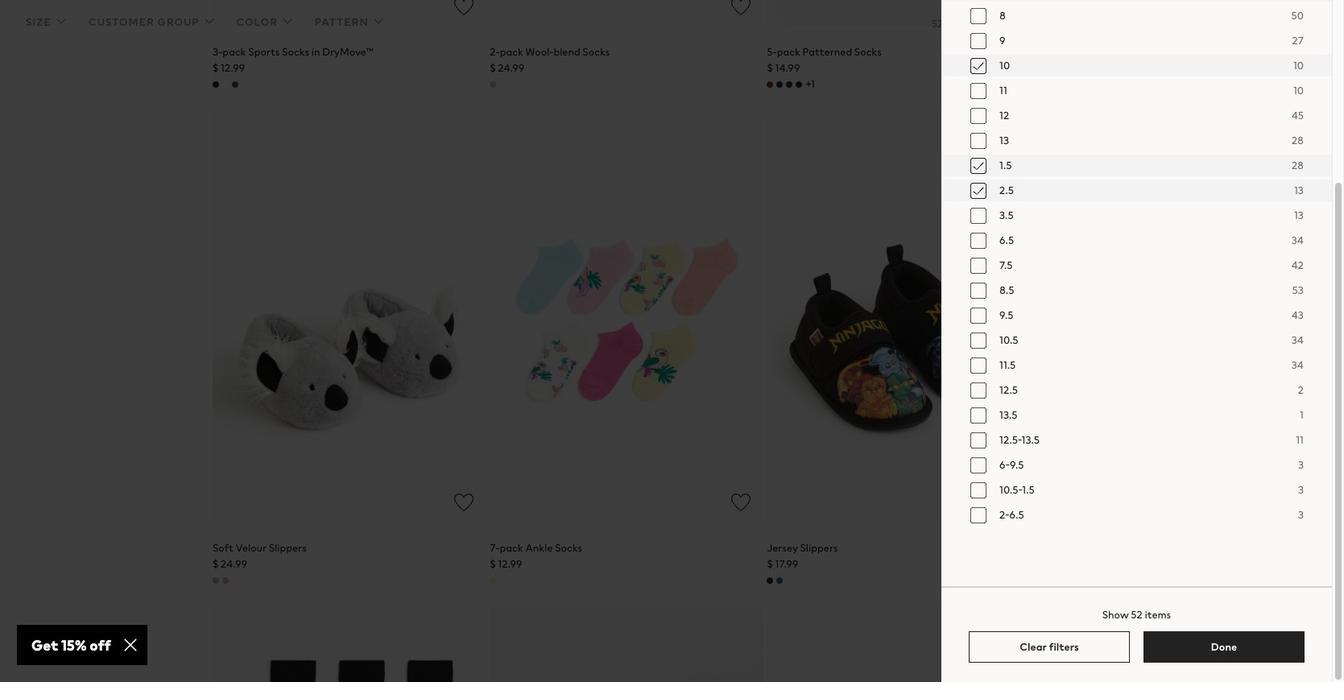 Task type: describe. For each thing, give the bounding box(es) containing it.
filters
[[1049, 640, 1079, 655]]

$ inside 7-pack ankle socks $ 12.99
[[490, 557, 496, 572]]

12.5
[[1000, 382, 1018, 398]]

size
[[26, 15, 52, 30]]

customer
[[89, 15, 155, 30]]

5-pack patterned socks model image
[[767, 0, 1041, 27]]

24.99 inside 2-pack wool-blend socks $ 24.99
[[498, 60, 525, 76]]

12.5-13.5
[[1000, 432, 1040, 448]]

done
[[1211, 640, 1238, 655]]

$ inside jersey slippers $ 17.99
[[767, 557, 773, 572]]

color button
[[236, 11, 297, 34]]

size button
[[26, 11, 71, 34]]

customer group
[[89, 15, 199, 30]]

3-pack sports socks in drymove™ link
[[213, 44, 373, 60]]

show
[[1103, 607, 1129, 623]]

2-6.5
[[1000, 507, 1025, 522]]

12.99 inside 7-pack ankle socks $ 12.99
[[498, 557, 523, 572]]

socks inside 2-pack wool-blend socks $ 24.99
[[583, 44, 610, 60]]

12
[[1000, 108, 1010, 123]]

slippers for soft hamburger slippers $ 24.99
[[1125, 44, 1163, 60]]

0 vertical spatial 9.5
[[1000, 307, 1014, 323]]

velour
[[236, 541, 267, 556]]

45
[[1292, 108, 1304, 123]]

$ inside soft velour slippers $ 24.99
[[213, 557, 219, 572]]

jersey
[[767, 541, 798, 556]]

0 vertical spatial 6.5
[[1000, 232, 1014, 248]]

7-pack ankle socks link
[[490, 541, 583, 556]]

5-pack patterned socks $ 14.99
[[767, 44, 882, 76]]

print-motif slippers model image
[[1045, 609, 1319, 682]]

soft hamburger slippers $ 24.99
[[1045, 44, 1163, 76]]

jersey slippers link
[[767, 541, 838, 556]]

blend
[[554, 44, 581, 60]]

1 horizontal spatial 13.5
[[1022, 432, 1040, 448]]

43
[[1292, 307, 1304, 323]]

9
[[1000, 33, 1006, 48]]

3 for 10.5-1.5
[[1299, 482, 1304, 497]]

soft velour slippers $ 24.99
[[213, 541, 307, 572]]

8.5
[[1000, 282, 1015, 298]]

50
[[1292, 8, 1304, 23]]

27
[[1293, 33, 1304, 48]]

1 vertical spatial 9.5
[[1010, 457, 1024, 473]]

1 vertical spatial 6.5
[[1010, 507, 1025, 522]]

6-9.5
[[1000, 457, 1024, 473]]

2
[[1298, 382, 1304, 398]]

2- for pack
[[490, 44, 500, 60]]

socks for 7-pack ankle socks $ 12.99
[[555, 541, 583, 556]]

$ inside '5-pack patterned socks $ 14.99'
[[767, 60, 773, 76]]

1 vertical spatial 11
[[1296, 432, 1304, 448]]

53
[[1293, 282, 1304, 298]]

2.5
[[1000, 182, 1014, 198]]

pack for 2-
[[500, 44, 524, 60]]

0 horizontal spatial 52
[[932, 16, 944, 31]]

2-pack wool-blend socks model image
[[490, 0, 764, 27]]

soft velour slippers link
[[213, 541, 307, 556]]

+1
[[806, 77, 815, 92]]

clear filters
[[1020, 640, 1079, 655]]

42
[[1292, 257, 1304, 273]]

ankle
[[526, 541, 553, 556]]

0 vertical spatial 13
[[1000, 133, 1009, 148]]

3 for 2-6.5
[[1299, 507, 1304, 522]]

pack for 5-
[[777, 44, 801, 60]]

13 for 2.5
[[1295, 182, 1304, 198]]

3.5
[[1000, 207, 1014, 223]]

show 52 items
[[1103, 607, 1172, 623]]

clear
[[1020, 640, 1047, 655]]

7-pack ankle socks model image
[[490, 112, 764, 523]]

done button
[[1144, 632, 1305, 663]]

10 down "9"
[[1000, 58, 1010, 73]]



Task type: vqa. For each thing, say whether or not it's contained in the screenshot.
a
no



Task type: locate. For each thing, give the bounding box(es) containing it.
0 vertical spatial 1.5
[[1000, 158, 1012, 173]]

1.5 up 2.5
[[1000, 158, 1012, 173]]

sports
[[248, 44, 280, 60]]

0 vertical spatial 28
[[1292, 133, 1304, 148]]

3-
[[213, 44, 223, 60]]

socks
[[282, 44, 309, 60], [583, 44, 610, 60], [855, 44, 882, 60], [555, 541, 583, 556]]

pack for 3-
[[223, 44, 246, 60]]

11 down 1
[[1296, 432, 1304, 448]]

1 horizontal spatial 52
[[1132, 607, 1143, 623]]

12.99
[[221, 60, 245, 76], [498, 557, 523, 572]]

$ down soft velour slippers link
[[213, 557, 219, 572]]

1 vertical spatial 2-
[[1000, 507, 1010, 522]]

24.99 inside soft hamburger slippers $ 24.99
[[1053, 60, 1079, 76]]

slippers inside soft velour slippers $ 24.99
[[269, 541, 307, 556]]

13.5
[[1000, 407, 1018, 423], [1022, 432, 1040, 448]]

$
[[213, 60, 219, 76], [490, 60, 496, 76], [767, 60, 773, 76], [1045, 60, 1051, 76], [213, 557, 219, 572], [490, 557, 496, 572], [767, 557, 773, 572]]

socks left the in
[[282, 44, 309, 60]]

appliquéd slippers model image
[[767, 609, 1041, 682]]

0 vertical spatial 11
[[1000, 83, 1008, 98]]

soft left velour at the left bottom of page
[[213, 541, 234, 556]]

10 for 10
[[1294, 58, 1304, 73]]

5-
[[767, 44, 777, 60]]

soft velour slippers model image
[[213, 112, 487, 523]]

1 horizontal spatial 11
[[1296, 432, 1304, 448]]

2 vertical spatial 3
[[1299, 507, 1304, 522]]

slippers for soft velour slippers $ 24.99
[[269, 541, 307, 556]]

0 horizontal spatial 24.99
[[221, 557, 247, 572]]

28 for 1.5
[[1292, 158, 1304, 173]]

9.5
[[1000, 307, 1014, 323], [1010, 457, 1024, 473]]

17.99
[[775, 557, 799, 572]]

0 vertical spatial 2-
[[490, 44, 500, 60]]

0 vertical spatial 13.5
[[1000, 407, 1018, 423]]

1 horizontal spatial 12.99
[[498, 557, 523, 572]]

1 vertical spatial 13.5
[[1022, 432, 1040, 448]]

0 horizontal spatial items
[[946, 16, 972, 31]]

pack for 7-
[[500, 541, 523, 556]]

1 vertical spatial 12.99
[[498, 557, 523, 572]]

11
[[1000, 83, 1008, 98], [1296, 432, 1304, 448]]

items right show
[[1145, 607, 1172, 623]]

1.5
[[1000, 158, 1012, 173], [1023, 482, 1035, 497]]

52 items
[[932, 16, 972, 31]]

9.5 down 8.5
[[1000, 307, 1014, 323]]

24.99 down hamburger
[[1053, 60, 1079, 76]]

6.5
[[1000, 232, 1014, 248], [1010, 507, 1025, 522]]

pack left sports
[[223, 44, 246, 60]]

2- inside 2-pack wool-blend socks $ 24.99
[[490, 44, 500, 60]]

slippers
[[1125, 44, 1163, 60], [269, 541, 307, 556], [800, 541, 838, 556]]

0 vertical spatial soft
[[1045, 44, 1065, 60]]

1 34 from the top
[[1292, 232, 1304, 248]]

pack inside 2-pack wool-blend socks $ 24.99
[[500, 44, 524, 60]]

socks for 3-pack sports socks in drymove™ $ 12.99
[[282, 44, 309, 60]]

24.99 for soft hamburger slippers $ 24.99
[[1053, 60, 1079, 76]]

2 3 from the top
[[1299, 482, 1304, 497]]

soft
[[1045, 44, 1065, 60], [213, 541, 234, 556]]

3-pack sports socks in drymove™ $ 12.99
[[213, 44, 373, 76]]

slippers inside soft hamburger slippers $ 24.99
[[1125, 44, 1163, 60]]

1 28 from the top
[[1292, 133, 1304, 148]]

0 vertical spatial 3
[[1299, 457, 1304, 473]]

24.99
[[498, 60, 525, 76], [1053, 60, 1079, 76], [221, 557, 247, 572]]

12.5-
[[1000, 432, 1022, 448]]

11 up 12
[[1000, 83, 1008, 98]]

soft left hamburger
[[1045, 44, 1065, 60]]

34 down 43
[[1292, 332, 1304, 348]]

0 vertical spatial 12.99
[[221, 60, 245, 76]]

7.5
[[1000, 257, 1013, 273]]

pack left ankle
[[500, 541, 523, 556]]

13.5 up 6-9.5
[[1022, 432, 1040, 448]]

$ down 5-
[[767, 60, 773, 76]]

items left model
[[946, 16, 972, 31]]

1 3 from the top
[[1299, 457, 1304, 473]]

8
[[1000, 8, 1006, 23]]

52 right show
[[1132, 607, 1143, 623]]

0 vertical spatial items
[[946, 16, 972, 31]]

2 34 from the top
[[1292, 332, 1304, 348]]

socks right patterned
[[855, 44, 882, 60]]

socks inside 7-pack ankle socks $ 12.99
[[555, 541, 583, 556]]

slippers right jersey
[[800, 541, 838, 556]]

10 up 45
[[1294, 83, 1304, 98]]

items
[[946, 16, 972, 31], [1145, 607, 1172, 623]]

28
[[1292, 133, 1304, 148], [1292, 158, 1304, 173]]

1 horizontal spatial items
[[1145, 607, 1172, 623]]

52
[[932, 16, 944, 31], [1132, 607, 1143, 623]]

slippers right hamburger
[[1125, 44, 1163, 60]]

12.99 down 3-
[[221, 60, 245, 76]]

14.99
[[775, 60, 800, 76]]

$ down 2-pack wool-blend socks link
[[490, 60, 496, 76]]

2 horizontal spatial slippers
[[1125, 44, 1163, 60]]

3
[[1299, 457, 1304, 473], [1299, 482, 1304, 497], [1299, 507, 1304, 522]]

2-
[[490, 44, 500, 60], [1000, 507, 1010, 522]]

11.5
[[1000, 357, 1016, 373]]

13 down 45
[[1295, 182, 1304, 198]]

1 horizontal spatial 24.99
[[498, 60, 525, 76]]

10.5-
[[1000, 482, 1023, 497]]

0 horizontal spatial 2-
[[490, 44, 500, 60]]

$ inside 2-pack wool-blend socks $ 24.99
[[490, 60, 496, 76]]

1 vertical spatial soft
[[213, 541, 234, 556]]

jersey slippers $ 17.99
[[767, 541, 838, 572]]

soft hamburger slippers link
[[1045, 44, 1163, 60]]

28 for 13
[[1292, 133, 1304, 148]]

clear filters button
[[969, 632, 1130, 663]]

7-pack patterned socks model image
[[1045, 112, 1319, 523]]

socks right ankle
[[555, 541, 583, 556]]

2- left wool-
[[490, 44, 500, 60]]

soft inside soft hamburger slippers $ 24.99
[[1045, 44, 1065, 60]]

hamburger
[[1068, 44, 1123, 60]]

$ down 7-
[[490, 557, 496, 572]]

1
[[1300, 407, 1304, 423]]

jersey slippers model image
[[767, 112, 1041, 523]]

34 for 10.5
[[1292, 332, 1304, 348]]

0 horizontal spatial 11
[[1000, 83, 1008, 98]]

2-pack wool-blend socks link
[[490, 44, 610, 60]]

soft for soft velour slippers $ 24.99
[[213, 541, 234, 556]]

0 horizontal spatial slippers
[[269, 541, 307, 556]]

0 horizontal spatial 12.99
[[221, 60, 245, 76]]

1 horizontal spatial 1.5
[[1023, 482, 1035, 497]]

13 for 3.5
[[1295, 207, 1304, 223]]

5-pack socks model image
[[213, 609, 487, 682]]

model
[[988, 16, 1018, 31]]

socks for 5-pack patterned socks $ 14.99
[[855, 44, 882, 60]]

13.5 down 12.5
[[1000, 407, 1018, 423]]

pattern button
[[315, 11, 388, 34]]

10 down 27
[[1294, 58, 1304, 73]]

soft for soft hamburger slippers $ 24.99
[[1045, 44, 1065, 60]]

color
[[236, 15, 278, 30]]

10.5
[[1000, 332, 1019, 348]]

customer group button
[[89, 11, 219, 34]]

3 34 from the top
[[1292, 357, 1304, 373]]

0 vertical spatial 34
[[1292, 232, 1304, 248]]

$ down the soft hamburger slippers link at the right of the page
[[1045, 60, 1051, 76]]

12.99 down 7-
[[498, 557, 523, 572]]

34 up 42
[[1292, 232, 1304, 248]]

10.5-1.5
[[1000, 482, 1035, 497]]

2- for 6.5
[[1000, 507, 1010, 522]]

2 28 from the top
[[1292, 158, 1304, 173]]

34 up the 2
[[1292, 357, 1304, 373]]

1 vertical spatial 1.5
[[1023, 482, 1035, 497]]

0 horizontal spatial soft
[[213, 541, 234, 556]]

1 vertical spatial 13
[[1295, 182, 1304, 198]]

2 horizontal spatial 24.99
[[1053, 60, 1079, 76]]

10 for 11
[[1294, 83, 1304, 98]]

pack inside 7-pack ankle socks $ 12.99
[[500, 541, 523, 556]]

slippers right velour at the left bottom of page
[[269, 541, 307, 556]]

patterned
[[803, 44, 852, 60]]

52 left model
[[932, 16, 944, 31]]

10
[[1000, 58, 1010, 73], [1294, 58, 1304, 73], [1294, 83, 1304, 98]]

1 vertical spatial 52
[[1132, 607, 1143, 623]]

13 down 12
[[1000, 133, 1009, 148]]

$ inside soft hamburger slippers $ 24.99
[[1045, 60, 1051, 76]]

34 for 6.5
[[1292, 232, 1304, 248]]

pack
[[223, 44, 246, 60], [500, 44, 524, 60], [777, 44, 801, 60], [500, 541, 523, 556]]

socks right blend
[[583, 44, 610, 60]]

0 horizontal spatial 1.5
[[1000, 158, 1012, 173]]

soft inside soft velour slippers $ 24.99
[[213, 541, 234, 556]]

24.99 down 2-pack wool-blend socks link
[[498, 60, 525, 76]]

34 for 11.5
[[1292, 357, 1304, 373]]

$ left 17.99
[[767, 557, 773, 572]]

24.99 down velour at the left bottom of page
[[221, 557, 247, 572]]

5-pack patterned socks link
[[767, 44, 882, 60]]

12.99 inside 3-pack sports socks in drymove™ $ 12.99
[[221, 60, 245, 76]]

9.5 up 10.5-1.5
[[1010, 457, 1024, 473]]

0 horizontal spatial 13.5
[[1000, 407, 1018, 423]]

$ inside 3-pack sports socks in drymove™ $ 12.99
[[213, 60, 219, 76]]

7-
[[490, 541, 500, 556]]

13
[[1000, 133, 1009, 148], [1295, 182, 1304, 198], [1295, 207, 1304, 223]]

1 horizontal spatial slippers
[[800, 541, 838, 556]]

3 3 from the top
[[1299, 507, 1304, 522]]

1 vertical spatial items
[[1145, 607, 1172, 623]]

wool-
[[526, 44, 554, 60]]

24.99 for soft velour slippers $ 24.99
[[221, 557, 247, 572]]

socks inside '5-pack patterned socks $ 14.99'
[[855, 44, 882, 60]]

2- down the "10.5-"
[[1000, 507, 1010, 522]]

13 up 42
[[1295, 207, 1304, 223]]

34
[[1292, 232, 1304, 248], [1292, 332, 1304, 348], [1292, 357, 1304, 373]]

socks inside 3-pack sports socks in drymove™ $ 12.99
[[282, 44, 309, 60]]

1 vertical spatial 3
[[1299, 482, 1304, 497]]

0 vertical spatial 52
[[932, 16, 944, 31]]

2 vertical spatial 34
[[1292, 357, 1304, 373]]

pack up 14.99
[[777, 44, 801, 60]]

1 horizontal spatial 2-
[[1000, 507, 1010, 522]]

1 vertical spatial 34
[[1292, 332, 1304, 348]]

3 for 6-9.5
[[1299, 457, 1304, 473]]

pattern
[[315, 15, 369, 30]]

drymove™
[[322, 44, 373, 60]]

6.5 down 10.5-1.5
[[1010, 507, 1025, 522]]

soft slippers model image
[[490, 609, 764, 682]]

24.99 inside soft velour slippers $ 24.99
[[221, 557, 247, 572]]

1 vertical spatial 28
[[1292, 158, 1304, 173]]

pack inside 3-pack sports socks in drymove™ $ 12.99
[[223, 44, 246, 60]]

6-
[[1000, 457, 1010, 473]]

in
[[312, 44, 320, 60]]

6.5 down 3.5
[[1000, 232, 1014, 248]]

group
[[158, 15, 199, 30]]

1.5 up "2-6.5"
[[1023, 482, 1035, 497]]

$ down 3-
[[213, 60, 219, 76]]

2-pack wool-blend socks $ 24.99
[[490, 44, 610, 76]]

7-pack ankle socks $ 12.99
[[490, 541, 583, 572]]

pack left wool-
[[500, 44, 524, 60]]

soft hamburger slippers model image
[[1045, 0, 1319, 27]]

pack inside '5-pack patterned socks $ 14.99'
[[777, 44, 801, 60]]

3-pack sports socks in drymove™ model image
[[213, 0, 487, 27]]

2 vertical spatial 13
[[1295, 207, 1304, 223]]

1 horizontal spatial soft
[[1045, 44, 1065, 60]]

slippers inside jersey slippers $ 17.99
[[800, 541, 838, 556]]



